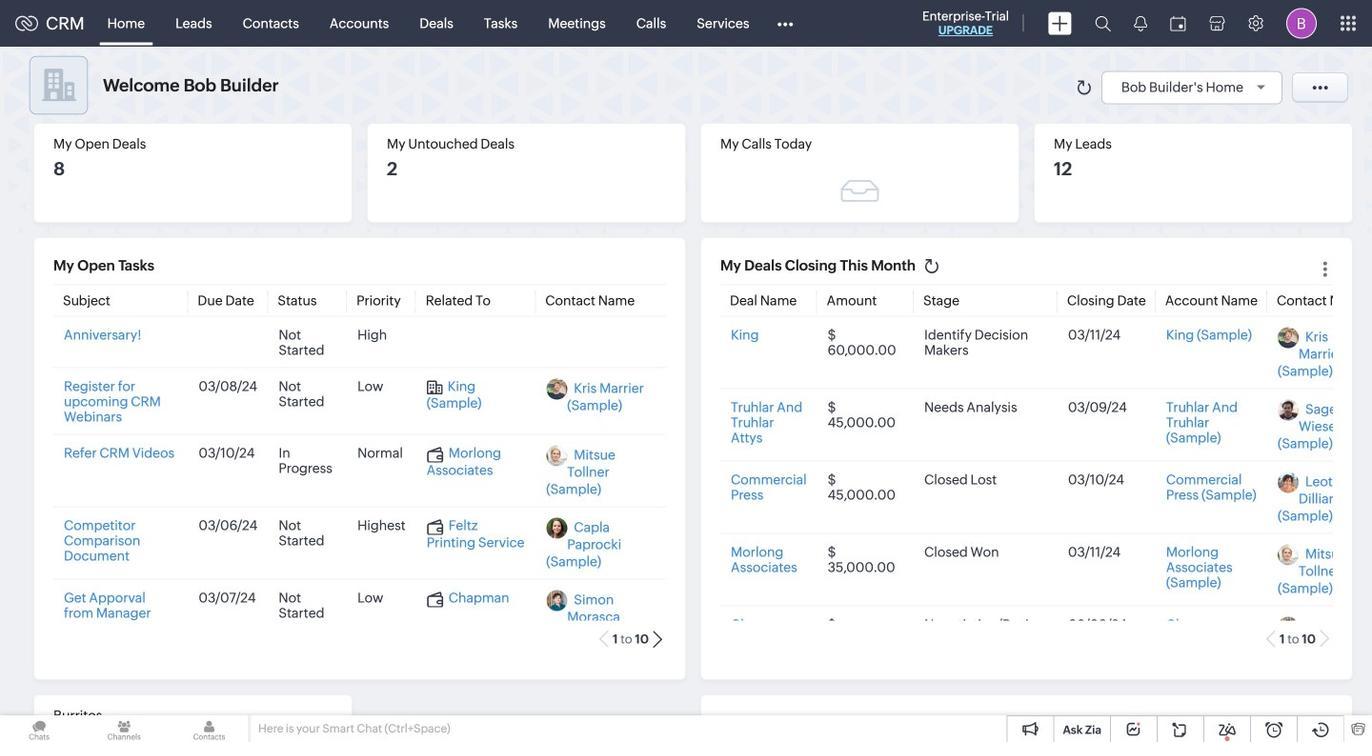 Task type: vqa. For each thing, say whether or not it's contained in the screenshot.
Search icon
yes



Task type: describe. For each thing, give the bounding box(es) containing it.
search image
[[1095, 15, 1111, 31]]

contacts image
[[170, 716, 248, 742]]

signals element
[[1122, 0, 1159, 47]]

Other Modules field
[[765, 8, 806, 39]]

search element
[[1083, 0, 1122, 47]]

create menu image
[[1048, 12, 1072, 35]]

logo image
[[15, 16, 38, 31]]

chats image
[[0, 716, 78, 742]]



Task type: locate. For each thing, give the bounding box(es) containing it.
create menu element
[[1037, 0, 1083, 46]]

profile element
[[1275, 0, 1328, 46]]

channels image
[[85, 716, 163, 742]]

signals image
[[1134, 15, 1147, 31]]

calendar image
[[1170, 16, 1186, 31]]

profile image
[[1286, 8, 1317, 39]]



